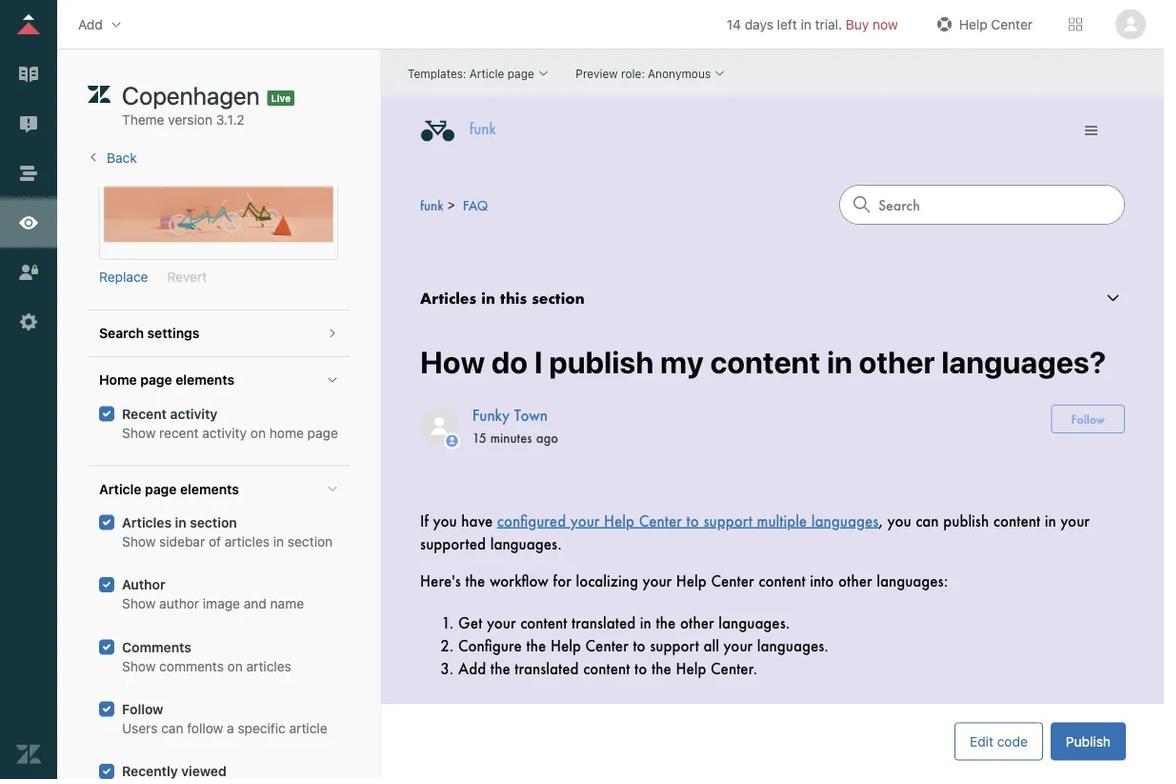 Task type: vqa. For each thing, say whether or not it's contained in the screenshot.
Minutes within the 'Created 10 minutes ago Updated less than a minute ago'
no



Task type: locate. For each thing, give the bounding box(es) containing it.
in
[[801, 16, 812, 32], [175, 515, 186, 531], [273, 534, 284, 550]]

2 vertical spatial page
[[145, 481, 177, 497]]

page inside article page elements dropdown button
[[145, 481, 177, 497]]

Add button
[[72, 10, 129, 39]]

1 vertical spatial activity
[[202, 425, 247, 441]]

elements for home page elements
[[176, 373, 235, 388]]

follow
[[122, 702, 163, 718]]

page right home
[[307, 425, 338, 441]]

1 vertical spatial page
[[307, 425, 338, 441]]

elements inside 'dropdown button'
[[176, 373, 235, 388]]

trial.
[[815, 16, 842, 32]]

on left home
[[250, 425, 266, 441]]

in up sidebar
[[175, 515, 186, 531]]

left
[[777, 16, 797, 32]]

help
[[959, 16, 988, 32]]

1 vertical spatial elements
[[180, 481, 239, 497]]

arrange content image
[[16, 161, 41, 186]]

edit code button
[[955, 723, 1043, 761]]

elements inside dropdown button
[[180, 481, 239, 497]]

0 vertical spatial page
[[140, 373, 172, 388]]

back link
[[88, 150, 137, 166]]

a
[[227, 721, 234, 737]]

page up recent
[[140, 373, 172, 388]]

sidebar
[[159, 534, 205, 550]]

1 vertical spatial in
[[175, 515, 186, 531]]

moderate content image
[[16, 111, 41, 136]]

page inside recent activity show recent activity on home page
[[307, 425, 338, 441]]

0 horizontal spatial section
[[190, 515, 237, 531]]

can
[[161, 721, 183, 737]]

search settings button
[[88, 311, 350, 357]]

3 show from the top
[[122, 596, 156, 612]]

articles
[[225, 534, 270, 550], [246, 659, 291, 674]]

in right left
[[801, 16, 812, 32]]

on
[[250, 425, 266, 441], [227, 659, 243, 674]]

articles inside articles in section show sidebar of articles in section
[[225, 534, 270, 550]]

1 horizontal spatial in
[[273, 534, 284, 550]]

elements down search settings dropdown button
[[176, 373, 235, 388]]

1 horizontal spatial on
[[250, 425, 266, 441]]

1 vertical spatial on
[[227, 659, 243, 674]]

now
[[873, 16, 898, 32]]

zendesk image
[[16, 742, 41, 767]]

article
[[99, 481, 141, 497]]

publish
[[1066, 734, 1111, 749]]

live
[[271, 92, 291, 103]]

activity right recent
[[202, 425, 247, 441]]

0 vertical spatial elements
[[176, 373, 235, 388]]

comments
[[159, 659, 224, 674]]

show inside comments show comments on articles
[[122, 659, 156, 674]]

days
[[745, 16, 774, 32]]

help center button
[[927, 10, 1039, 39]]

section
[[190, 515, 237, 531], [288, 534, 333, 550]]

settings image
[[16, 310, 41, 334]]

0 vertical spatial in
[[801, 16, 812, 32]]

elements up articles in section show sidebar of articles in section
[[180, 481, 239, 497]]

0 horizontal spatial on
[[227, 659, 243, 674]]

1 show from the top
[[122, 425, 156, 441]]

user permissions image
[[16, 260, 41, 285]]

search settings
[[99, 326, 199, 342]]

activity
[[170, 406, 218, 422], [202, 425, 247, 441]]

1 vertical spatial articles
[[246, 659, 291, 674]]

in up name
[[273, 534, 284, 550]]

show
[[122, 425, 156, 441], [122, 534, 156, 550], [122, 596, 156, 612], [122, 659, 156, 674]]

theme
[[122, 112, 164, 128]]

elements
[[176, 373, 235, 388], [180, 481, 239, 497]]

show down comments
[[122, 659, 156, 674]]

edit
[[970, 734, 994, 749]]

1 vertical spatial section
[[288, 534, 333, 550]]

articles up specific
[[246, 659, 291, 674]]

page
[[140, 373, 172, 388], [307, 425, 338, 441], [145, 481, 177, 497]]

14
[[727, 16, 741, 32]]

0 vertical spatial articles
[[225, 534, 270, 550]]

4 show from the top
[[122, 659, 156, 674]]

2 show from the top
[[122, 534, 156, 550]]

follow users can follow a specific article
[[122, 702, 327, 737]]

zendesk products image
[[1069, 18, 1082, 31]]

section up name
[[288, 534, 333, 550]]

show down recent
[[122, 425, 156, 441]]

image
[[203, 596, 240, 612]]

replace
[[99, 270, 148, 285]]

customize design image
[[16, 211, 41, 235]]

edit code
[[970, 734, 1028, 749]]

show down articles
[[122, 534, 156, 550]]

publish button
[[1051, 723, 1126, 761]]

0 vertical spatial activity
[[170, 406, 218, 422]]

page inside home page elements 'dropdown button'
[[140, 373, 172, 388]]

copenhagen
[[122, 81, 260, 110]]

articles right of at the bottom of page
[[225, 534, 270, 550]]

code
[[997, 734, 1028, 749]]

0 vertical spatial on
[[250, 425, 266, 441]]

show inside articles in section show sidebar of articles in section
[[122, 534, 156, 550]]

search
[[99, 326, 144, 342]]

show down author
[[122, 596, 156, 612]]

None button
[[1113, 9, 1149, 40]]

on right comments
[[227, 659, 243, 674]]

page up articles
[[145, 481, 177, 497]]

recent activity show recent activity on home page
[[122, 406, 338, 441]]

home page elements
[[99, 373, 235, 388]]

activity up recent
[[170, 406, 218, 422]]

author show author image and name
[[122, 577, 304, 612]]

section up of at the bottom of page
[[190, 515, 237, 531]]



Task type: describe. For each thing, give the bounding box(es) containing it.
3.1.2
[[216, 112, 244, 128]]

manage articles image
[[16, 62, 41, 87]]

articles in section show sidebar of articles in section
[[122, 515, 333, 550]]

author
[[122, 577, 166, 593]]

theme version 3.1.2
[[122, 112, 244, 128]]

back
[[107, 150, 137, 166]]

articles
[[122, 515, 172, 531]]

users
[[122, 721, 158, 737]]

home page elements button
[[88, 358, 350, 404]]

of
[[209, 534, 221, 550]]

author
[[159, 596, 199, 612]]

show inside recent activity show recent activity on home page
[[122, 425, 156, 441]]

elements for article page elements
[[180, 481, 239, 497]]

follow
[[187, 721, 223, 737]]

community_image image
[[104, 183, 333, 243]]

on inside comments show comments on articles
[[227, 659, 243, 674]]

2 vertical spatial in
[[273, 534, 284, 550]]

version
[[168, 112, 212, 128]]

comments
[[122, 640, 191, 655]]

article
[[289, 721, 327, 737]]

show inside author show author image and name
[[122, 596, 156, 612]]

2 horizontal spatial in
[[801, 16, 812, 32]]

settings
[[147, 326, 199, 342]]

recent
[[122, 406, 167, 422]]

page for home page elements
[[140, 373, 172, 388]]

replace button
[[99, 268, 148, 287]]

revert
[[167, 270, 207, 285]]

1 horizontal spatial section
[[288, 534, 333, 550]]

home
[[99, 373, 137, 388]]

home
[[269, 425, 304, 441]]

theme type image
[[88, 80, 111, 111]]

article page elements
[[99, 481, 239, 497]]

revert button
[[167, 268, 207, 287]]

on inside recent activity show recent activity on home page
[[250, 425, 266, 441]]

page for article page elements
[[145, 481, 177, 497]]

add
[[78, 16, 103, 32]]

help center
[[959, 16, 1033, 32]]

buy
[[846, 16, 869, 32]]

0 horizontal spatial in
[[175, 515, 186, 531]]

article page elements button
[[88, 467, 350, 512]]

center
[[991, 16, 1033, 32]]

name
[[270, 596, 304, 612]]

and
[[244, 596, 267, 612]]

specific
[[238, 721, 286, 737]]

articles inside comments show comments on articles
[[246, 659, 291, 674]]

comments show comments on articles
[[122, 640, 291, 674]]

0 vertical spatial section
[[190, 515, 237, 531]]

14 days left in trial. buy now
[[727, 16, 898, 32]]

recent
[[159, 425, 199, 441]]



